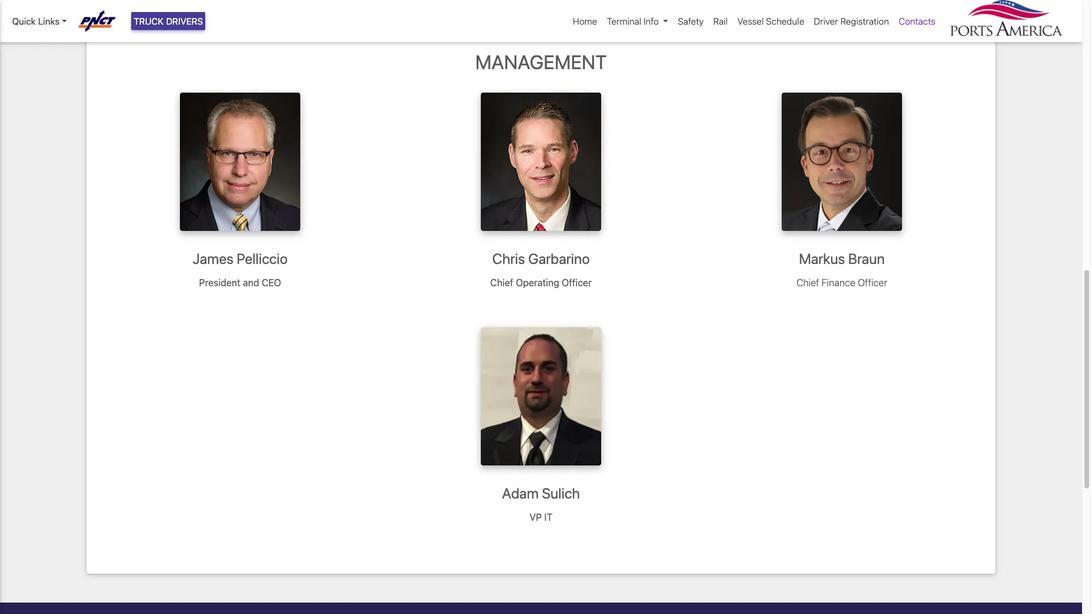 Task type: vqa. For each thing, say whether or not it's contained in the screenshot.


Task type: locate. For each thing, give the bounding box(es) containing it.
finance
[[822, 278, 856, 288]]

officer for garbarino
[[562, 278, 592, 288]]

chief down chris
[[491, 278, 514, 288]]

info
[[644, 16, 659, 26]]

2 officer from the left
[[858, 278, 888, 288]]

president
[[199, 278, 241, 288]]

ceo
[[262, 278, 281, 288]]

vessel
[[738, 16, 764, 26]]

officer down braun
[[858, 278, 888, 288]]

chief down markus
[[797, 278, 820, 288]]

operating
[[516, 278, 560, 288]]

chris garbarino image
[[481, 93, 602, 231]]

0 horizontal spatial chief
[[491, 278, 514, 288]]

truck drivers
[[134, 16, 203, 26]]

quick links
[[12, 16, 60, 26]]

safety link
[[673, 10, 709, 33]]

schedule
[[767, 16, 805, 26]]

home link
[[568, 10, 602, 33]]

truck drivers link
[[131, 12, 206, 30]]

adam sulich image
[[481, 328, 602, 466]]

terminal info
[[607, 16, 659, 26]]

officer
[[562, 278, 592, 288], [858, 278, 888, 288]]

contacts
[[899, 16, 936, 26]]

officer down garbarino
[[562, 278, 592, 288]]

driver registration link
[[810, 10, 894, 33]]

contacts link
[[894, 10, 941, 33]]

chief finance officer
[[797, 278, 888, 288]]

driver
[[814, 16, 839, 26]]

chris garbarino
[[493, 251, 590, 267]]

2 chief from the left
[[797, 278, 820, 288]]

chris
[[493, 251, 525, 267]]

quick links link
[[12, 14, 67, 28]]

chief
[[491, 278, 514, 288], [797, 278, 820, 288]]

pelliccio
[[237, 251, 288, 267]]

vp it
[[530, 512, 553, 523]]

james pelliccio
[[193, 251, 288, 267]]

truck
[[134, 16, 164, 26]]

james pelliccio image
[[180, 93, 300, 231]]

management
[[476, 50, 607, 73]]

1 horizontal spatial officer
[[858, 278, 888, 288]]

markus braun
[[800, 251, 885, 267]]

1 horizontal spatial chief
[[797, 278, 820, 288]]

drivers
[[166, 16, 203, 26]]

0 horizontal spatial officer
[[562, 278, 592, 288]]

1 chief from the left
[[491, 278, 514, 288]]

1 officer from the left
[[562, 278, 592, 288]]

home
[[573, 16, 598, 26]]



Task type: describe. For each thing, give the bounding box(es) containing it.
driver registration
[[814, 16, 890, 26]]

terminal info link
[[602, 10, 673, 33]]

terminal
[[607, 16, 642, 26]]

braun
[[849, 251, 885, 267]]

chief operating officer
[[491, 278, 592, 288]]

president and ceo
[[199, 278, 281, 288]]

vp
[[530, 512, 542, 523]]

rail
[[714, 16, 728, 26]]

chief for chris garbarino
[[491, 278, 514, 288]]

james
[[193, 251, 234, 267]]

markus
[[800, 251, 846, 267]]

chief for markus braun
[[797, 278, 820, 288]]

adam
[[502, 485, 539, 502]]

vessel schedule link
[[733, 10, 810, 33]]

and
[[243, 278, 259, 288]]

registration
[[841, 16, 890, 26]]

rail link
[[709, 10, 733, 33]]

sulich
[[542, 485, 580, 502]]

vessel schedule
[[738, 16, 805, 26]]

quick
[[12, 16, 36, 26]]

garbarino
[[529, 251, 590, 267]]

safety
[[678, 16, 704, 26]]

officer for braun
[[858, 278, 888, 288]]

it
[[545, 512, 553, 523]]

marcus braun image
[[782, 93, 903, 231]]

links
[[38, 16, 60, 26]]

adam sulich
[[502, 485, 580, 502]]



